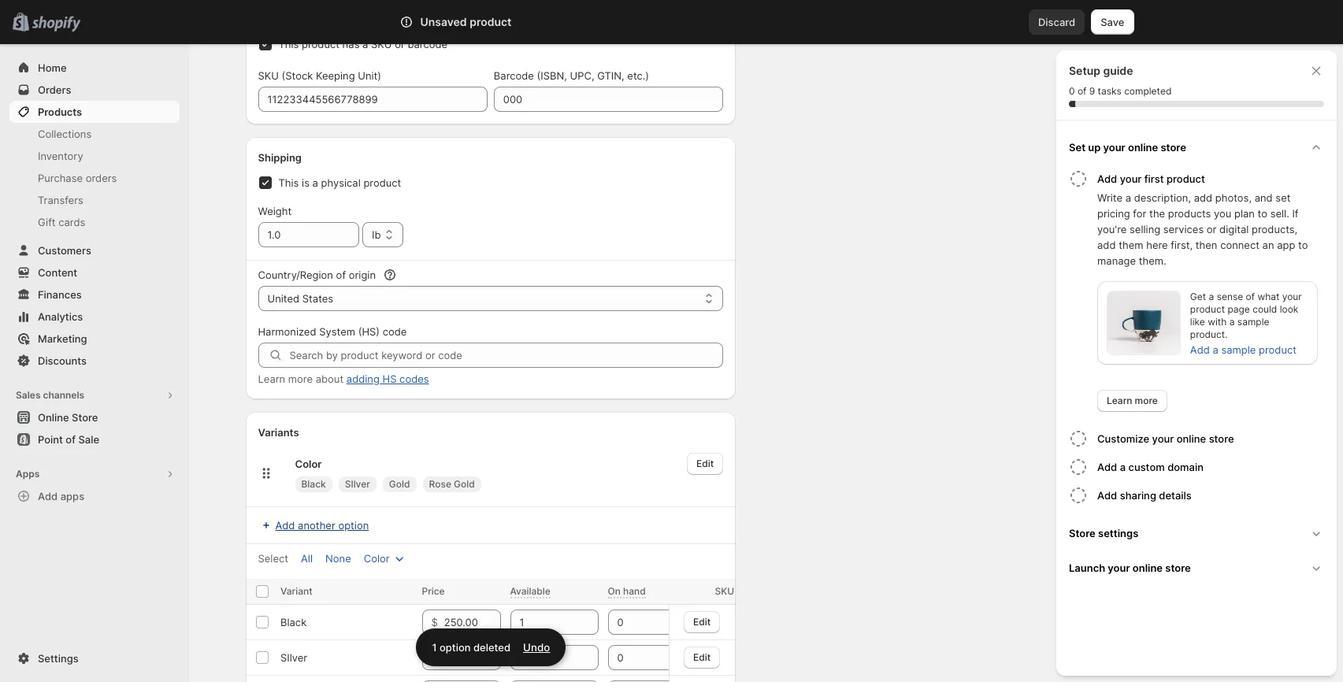 Task type: locate. For each thing, give the bounding box(es) containing it.
physical
[[321, 177, 361, 189]]

add
[[1194, 191, 1213, 204], [1098, 239, 1116, 251]]

0 vertical spatial options element
[[280, 616, 306, 629]]

a down page at the top of page
[[1230, 316, 1235, 328]]

1 vertical spatial sku
[[258, 69, 279, 82]]

up
[[1088, 141, 1101, 154]]

then
[[1196, 239, 1218, 251]]

1 vertical spatial black
[[280, 616, 306, 629]]

2 vertical spatial online
[[1133, 562, 1163, 574]]

details
[[1159, 489, 1192, 502]]

analytics link
[[9, 306, 180, 328]]

plan
[[1235, 207, 1255, 220]]

out
[[388, 3, 404, 16]]

your left first
[[1120, 173, 1142, 185]]

gold left rose
[[389, 478, 410, 490]]

1 horizontal spatial sku
[[371, 38, 392, 50]]

silver up add another option
[[345, 478, 370, 490]]

option up none button
[[338, 519, 369, 532]]

1 vertical spatial edit
[[693, 616, 711, 628]]

add your first product button
[[1098, 165, 1331, 190]]

your up add a custom domain
[[1152, 433, 1174, 445]]

stock
[[419, 3, 446, 16]]

0 vertical spatial option
[[338, 519, 369, 532]]

more inside add your first product "element"
[[1135, 395, 1158, 407]]

online
[[1128, 141, 1159, 154], [1177, 433, 1207, 445], [1133, 562, 1163, 574]]

store up sale
[[72, 411, 98, 424]]

0 horizontal spatial learn
[[258, 373, 285, 385]]

or left barcode
[[395, 38, 405, 50]]

inventory
[[38, 150, 83, 162]]

black down variant
[[280, 616, 306, 629]]

mark customize your online store as done image
[[1069, 429, 1088, 448]]

store up launch
[[1069, 527, 1096, 540]]

2 0.00 text field from the top
[[444, 681, 501, 682]]

setup guide
[[1069, 64, 1133, 77]]

manage
[[1098, 255, 1136, 267]]

of
[[407, 3, 416, 16], [1078, 85, 1087, 97], [336, 269, 346, 281], [1246, 291, 1255, 303], [66, 433, 76, 446]]

0 vertical spatial edit button
[[684, 611, 720, 633]]

add up products
[[1194, 191, 1213, 204]]

apps button
[[9, 463, 180, 485]]

gold right rose
[[454, 478, 475, 490]]

more up the customize your online store
[[1135, 395, 1158, 407]]

launch your online store button
[[1063, 551, 1331, 585]]

store down store settings button
[[1166, 562, 1191, 574]]

color down variants
[[295, 458, 322, 470]]

point
[[38, 433, 63, 446]]

product right physical
[[364, 177, 401, 189]]

1 vertical spatial store
[[1209, 433, 1234, 445]]

0 horizontal spatial silver
[[280, 652, 307, 664]]

you're
[[1098, 223, 1127, 236]]

here
[[1147, 239, 1168, 251]]

0 horizontal spatial gold
[[389, 478, 410, 490]]

edit
[[697, 458, 714, 470], [693, 616, 711, 628], [693, 651, 711, 663]]

sales
[[16, 389, 41, 401]]

add left another
[[275, 519, 295, 532]]

2 horizontal spatial sku
[[715, 585, 734, 597]]

2 vertical spatial sku
[[715, 585, 734, 597]]

write a description, add photos, and set pricing for the products you plan to sell. if you're selling services or digital products, add them here first, then connect an app to manage them.
[[1098, 191, 1308, 267]]

more left the about
[[288, 373, 313, 385]]

adding
[[347, 373, 380, 385]]

0 vertical spatial color
[[295, 458, 322, 470]]

product down get
[[1191, 303, 1225, 315]]

0 vertical spatial or
[[395, 38, 405, 50]]

learn for learn more
[[1107, 395, 1133, 407]]

0 vertical spatial learn
[[258, 373, 285, 385]]

set
[[1069, 141, 1086, 154]]

1 horizontal spatial more
[[1135, 395, 1158, 407]]

this left the is
[[279, 177, 299, 189]]

product
[[470, 15, 512, 28], [302, 38, 340, 50], [1167, 173, 1205, 185], [364, 177, 401, 189], [1191, 303, 1225, 315], [1259, 344, 1297, 356]]

a inside 'write a description, add photos, and set pricing for the products you plan to sell. if you're selling services or digital products, add them here first, then connect an app to manage them.'
[[1126, 191, 1132, 204]]

2 options element from the top
[[280, 652, 307, 664]]

add right mark add a custom domain as done icon
[[1098, 461, 1118, 474]]

0.00 text field down 1 option deleted
[[444, 681, 501, 682]]

1 vertical spatial 0.00 text field
[[444, 681, 501, 682]]

about
[[316, 373, 344, 385]]

of inside button
[[66, 433, 76, 446]]

settings
[[1098, 527, 1139, 540]]

apps
[[16, 468, 40, 480]]

0 vertical spatial selling
[[325, 3, 356, 16]]

edit button for black
[[684, 611, 720, 633]]

add another option
[[275, 519, 369, 532]]

learn for learn more about adding hs codes
[[258, 373, 285, 385]]

and
[[1255, 191, 1273, 204]]

add up write
[[1098, 173, 1118, 185]]

harmonized
[[258, 325, 316, 338]]

learn up customize at the right of the page
[[1107, 395, 1133, 407]]

online up domain
[[1177, 433, 1207, 445]]

of left origin
[[336, 269, 346, 281]]

0 vertical spatial add
[[1194, 191, 1213, 204]]

1 vertical spatial learn
[[1107, 395, 1133, 407]]

discard
[[1039, 16, 1076, 28]]

1 horizontal spatial option
[[439, 641, 470, 654]]

mark add your first product as done image
[[1069, 169, 1088, 188]]

1 horizontal spatial to
[[1299, 239, 1308, 251]]

your right launch
[[1108, 562, 1130, 574]]

discounts
[[38, 355, 87, 367]]

store for launch your online store
[[1166, 562, 1191, 574]]

your
[[1104, 141, 1126, 154], [1120, 173, 1142, 185], [1283, 291, 1302, 303], [1152, 433, 1174, 445], [1108, 562, 1130, 574]]

$ text field
[[444, 610, 501, 635]]

1 horizontal spatial or
[[1207, 223, 1217, 236]]

barcode
[[408, 38, 448, 50]]

0 vertical spatial 0.00 text field
[[444, 645, 501, 671]]

add apps
[[38, 490, 84, 503]]

selling left when
[[325, 3, 356, 16]]

1 gold from the left
[[389, 478, 410, 490]]

services
[[1164, 223, 1204, 236]]

price
[[422, 585, 445, 597]]

add inside the get a sense of what your product page could look like with a sample product. add a sample product
[[1191, 344, 1210, 356]]

add left the apps
[[38, 490, 58, 503]]

1 horizontal spatial gold
[[454, 478, 475, 490]]

0 horizontal spatial to
[[1258, 207, 1268, 220]]

0 vertical spatial to
[[1258, 207, 1268, 220]]

of up page at the top of page
[[1246, 291, 1255, 303]]

a left custom
[[1120, 461, 1126, 474]]

1 vertical spatial online
[[1177, 433, 1207, 445]]

learn
[[258, 373, 285, 385], [1107, 395, 1133, 407]]

0.00 text field
[[444, 645, 501, 671], [444, 681, 501, 682]]

0 vertical spatial store
[[1161, 141, 1187, 154]]

1 horizontal spatial add
[[1194, 191, 1213, 204]]

1 this from the top
[[279, 38, 299, 50]]

silver down variant
[[280, 652, 307, 664]]

product up description,
[[1167, 173, 1205, 185]]

options element containing black
[[280, 616, 306, 629]]

gtin,
[[597, 69, 625, 82]]

1 vertical spatial add
[[1098, 239, 1116, 251]]

0 horizontal spatial sku
[[258, 69, 279, 82]]

photos,
[[1216, 191, 1252, 204]]

add for custom
[[1098, 461, 1118, 474]]

1 vertical spatial options element
[[280, 652, 307, 664]]

home
[[38, 61, 67, 74]]

write
[[1098, 191, 1123, 204]]

a right the is
[[313, 177, 318, 189]]

add for option
[[275, 519, 295, 532]]

lb
[[372, 229, 381, 241]]

1 vertical spatial more
[[1135, 395, 1158, 407]]

gift cards link
[[9, 211, 180, 233]]

1 vertical spatial store
[[1069, 527, 1096, 540]]

1 horizontal spatial selling
[[1130, 223, 1161, 236]]

your for customize your online store
[[1152, 433, 1174, 445]]

add your first product
[[1098, 173, 1205, 185]]

or up then
[[1207, 223, 1217, 236]]

0 vertical spatial edit
[[697, 458, 714, 470]]

your inside button
[[1108, 562, 1130, 574]]

learn inside learn more link
[[1107, 395, 1133, 407]]

sku for sku
[[715, 585, 734, 597]]

online up 'add your first product'
[[1128, 141, 1159, 154]]

point of sale button
[[0, 429, 189, 451]]

None number field
[[510, 610, 575, 635], [608, 610, 673, 635], [510, 645, 575, 671], [608, 645, 673, 671], [510, 681, 575, 682], [608, 681, 673, 682], [510, 610, 575, 635], [608, 610, 673, 635], [510, 645, 575, 671], [608, 645, 673, 671], [510, 681, 575, 682], [608, 681, 673, 682]]

get
[[1191, 291, 1206, 303]]

add a custom domain
[[1098, 461, 1204, 474]]

shopify image
[[32, 16, 81, 32]]

1 vertical spatial selling
[[1130, 223, 1161, 236]]

this up the "(stock"
[[279, 38, 299, 50]]

add
[[1098, 173, 1118, 185], [1191, 344, 1210, 356], [1098, 461, 1118, 474], [1098, 489, 1118, 502], [38, 490, 58, 503], [275, 519, 295, 532]]

options element containing silver
[[280, 652, 307, 664]]

edit inside edit dropdown button
[[697, 458, 714, 470]]

online down the settings
[[1133, 562, 1163, 574]]

sample down could
[[1238, 316, 1270, 328]]

finances
[[38, 288, 82, 301]]

discard button
[[1029, 9, 1085, 35]]

content
[[38, 266, 77, 279]]

a right get
[[1209, 291, 1214, 303]]

1 vertical spatial this
[[279, 177, 299, 189]]

store settings button
[[1063, 516, 1331, 551]]

products
[[1168, 207, 1211, 220]]

0.00 text field down $ text field
[[444, 645, 501, 671]]

to down and
[[1258, 207, 1268, 220]]

discounts link
[[9, 350, 180, 372]]

color right none button
[[364, 552, 390, 565]]

9
[[1090, 85, 1095, 97]]

add down product.
[[1191, 344, 1210, 356]]

of for 0 of 9 tasks completed
[[1078, 85, 1087, 97]]

1 vertical spatial silver
[[280, 652, 307, 664]]

store inside button
[[1166, 562, 1191, 574]]

black up add another option "button" on the left bottom
[[301, 478, 326, 490]]

sample down product.
[[1222, 344, 1256, 356]]

sku for sku (stock keeping unit)
[[258, 69, 279, 82]]

1 options element from the top
[[280, 616, 306, 629]]

finances link
[[9, 284, 180, 306]]

store up first
[[1161, 141, 1187, 154]]

if
[[1293, 207, 1299, 220]]

code
[[383, 325, 407, 338]]

1 edit button from the top
[[684, 611, 720, 633]]

1 vertical spatial color
[[364, 552, 390, 565]]

add right mark add sharing details as done image
[[1098, 489, 1118, 502]]

this for this is a physical product
[[279, 177, 299, 189]]

more for learn more about adding hs codes
[[288, 373, 313, 385]]

first
[[1145, 173, 1164, 185]]

1 vertical spatial to
[[1299, 239, 1308, 251]]

to right the app
[[1299, 239, 1308, 251]]

this
[[279, 38, 299, 50], [279, 177, 299, 189]]

a right write
[[1126, 191, 1132, 204]]

sales channels button
[[9, 385, 180, 407]]

2 edit button from the top
[[684, 647, 720, 669]]

more
[[288, 373, 313, 385], [1135, 395, 1158, 407]]

(stock
[[282, 69, 313, 82]]

online for launch your online store
[[1133, 562, 1163, 574]]

2 vertical spatial edit
[[693, 651, 711, 663]]

options element
[[280, 616, 306, 629], [280, 652, 307, 664]]

sense
[[1217, 291, 1244, 303]]

2 this from the top
[[279, 177, 299, 189]]

0 vertical spatial more
[[288, 373, 313, 385]]

store for customize your online store
[[1209, 433, 1234, 445]]

0 horizontal spatial store
[[72, 411, 98, 424]]

0 horizontal spatial add
[[1098, 239, 1116, 251]]

1 horizontal spatial learn
[[1107, 395, 1133, 407]]

store up add a custom domain button
[[1209, 433, 1234, 445]]

analytics
[[38, 310, 83, 323]]

barcode (isbn, upc, gtin, etc.)
[[494, 69, 649, 82]]

online inside button
[[1133, 562, 1163, 574]]

of left sale
[[66, 433, 76, 446]]

digital
[[1220, 223, 1249, 236]]

1 vertical spatial or
[[1207, 223, 1217, 236]]

1 horizontal spatial store
[[1069, 527, 1096, 540]]

1 horizontal spatial color
[[364, 552, 390, 565]]

add sharing details button
[[1098, 481, 1331, 510]]

of left 9 on the right
[[1078, 85, 1087, 97]]

option
[[338, 519, 369, 532], [439, 641, 470, 654]]

2 vertical spatial store
[[1166, 562, 1191, 574]]

store
[[1161, 141, 1187, 154], [1209, 433, 1234, 445], [1166, 562, 1191, 574]]

0 vertical spatial sku
[[371, 38, 392, 50]]

add down you're
[[1098, 239, 1116, 251]]

add inside "button"
[[275, 519, 295, 532]]

0 horizontal spatial option
[[338, 519, 369, 532]]

your up 'look'
[[1283, 291, 1302, 303]]

0 horizontal spatial more
[[288, 373, 313, 385]]

learn down harmonized
[[258, 373, 285, 385]]

selling down for
[[1130, 223, 1161, 236]]

option right 1
[[439, 641, 470, 654]]

1 vertical spatial edit button
[[684, 647, 720, 669]]

home link
[[9, 57, 180, 79]]

deleted
[[473, 641, 510, 654]]

1 horizontal spatial silver
[[345, 478, 370, 490]]

shipping
[[258, 151, 302, 164]]

0
[[1069, 85, 1075, 97]]

0 vertical spatial this
[[279, 38, 299, 50]]



Task type: vqa. For each thing, say whether or not it's contained in the screenshot.
selling in the WRITE A DESCRIPTION, ADD PHOTOS, AND SET PRICING FOR THE PRODUCTS YOU PLAN TO SELL. IF YOU'RE SELLING SERVICES OR DIGITAL PRODUCTS, ADD THEM HERE FIRST, THEN CONNECT AN APP TO MANAGE THEM.
yes



Task type: describe. For each thing, give the bounding box(es) containing it.
online store link
[[9, 407, 180, 429]]

edit for black
[[693, 616, 711, 628]]

Harmonized System (HS) code text field
[[290, 343, 723, 368]]

product right unsaved
[[470, 15, 512, 28]]

available
[[510, 585, 551, 597]]

0 vertical spatial online
[[1128, 141, 1159, 154]]

adding hs codes link
[[347, 373, 429, 385]]

$
[[431, 616, 438, 629]]

1 vertical spatial sample
[[1222, 344, 1256, 356]]

on hand
[[608, 585, 646, 597]]

0 vertical spatial black
[[301, 478, 326, 490]]

learn more about adding hs codes
[[258, 373, 429, 385]]

or inside 'write a description, add photos, and set pricing for the products you plan to sell. if you're selling services or digital products, add them here first, then connect an app to manage them.'
[[1207, 223, 1217, 236]]

this for this product has a sku or barcode
[[279, 38, 299, 50]]

color inside color dropdown button
[[364, 552, 390, 565]]

gift
[[38, 216, 56, 229]]

keeping
[[316, 69, 355, 82]]

united
[[268, 292, 300, 305]]

online store button
[[0, 407, 189, 429]]

(hs)
[[358, 325, 380, 338]]

a down product.
[[1213, 344, 1219, 356]]

first,
[[1171, 239, 1193, 251]]

search
[[469, 16, 503, 28]]

undo
[[523, 641, 550, 654]]

setup guide dialog
[[1057, 50, 1337, 676]]

mark add sharing details as done image
[[1069, 486, 1088, 505]]

etc.)
[[627, 69, 649, 82]]

rose gold
[[429, 478, 475, 490]]

the
[[1150, 207, 1166, 220]]

collections link
[[9, 123, 180, 145]]

undo button
[[523, 641, 550, 654]]

settings link
[[9, 648, 180, 670]]

selling inside 'write a description, add photos, and set pricing for the products you plan to sell. if you're selling services or digital products, add them here first, then connect an app to manage them.'
[[1130, 223, 1161, 236]]

0 horizontal spatial or
[[395, 38, 405, 50]]

1 0.00 text field from the top
[[444, 645, 501, 671]]

completed
[[1125, 85, 1172, 97]]

states
[[302, 292, 333, 305]]

mark add a custom domain as done image
[[1069, 458, 1088, 477]]

your right up
[[1104, 141, 1126, 154]]

united states
[[268, 292, 333, 305]]

1 option deleted
[[432, 641, 510, 654]]

collections
[[38, 128, 92, 140]]

purchase orders link
[[9, 167, 180, 189]]

your for add your first product
[[1120, 173, 1142, 185]]

0 horizontal spatial color
[[295, 458, 322, 470]]

country/region
[[258, 269, 333, 281]]

store inside setup guide dialog
[[1069, 527, 1096, 540]]

barcode
[[494, 69, 534, 82]]

add a sample product button
[[1181, 339, 1306, 361]]

orders link
[[9, 79, 180, 101]]

none button
[[316, 548, 361, 570]]

domain
[[1168, 461, 1204, 474]]

product down 'look'
[[1259, 344, 1297, 356]]

customize your online store button
[[1098, 425, 1331, 453]]

tasks
[[1098, 85, 1122, 97]]

0 vertical spatial silver
[[345, 478, 370, 490]]

transfers
[[38, 194, 83, 206]]

for
[[1133, 207, 1147, 220]]

customize
[[1098, 433, 1150, 445]]

purchase orders
[[38, 172, 117, 184]]

your for launch your online store
[[1108, 562, 1130, 574]]

cards
[[59, 216, 85, 229]]

channels
[[43, 389, 84, 401]]

sale
[[78, 433, 99, 446]]

look
[[1280, 303, 1299, 315]]

of for point of sale
[[66, 433, 76, 446]]

system
[[319, 325, 355, 338]]

of inside the get a sense of what your product page could look like with a sample product. add a sample product
[[1246, 291, 1255, 303]]

of for country/region of origin
[[336, 269, 346, 281]]

0 of 9 tasks completed
[[1069, 85, 1172, 97]]

point of sale
[[38, 433, 99, 446]]

inventory link
[[9, 145, 180, 167]]

Weight text field
[[258, 222, 360, 247]]

edit button for silver
[[684, 647, 720, 669]]

all
[[301, 552, 313, 565]]

0 horizontal spatial selling
[[325, 3, 356, 16]]

content link
[[9, 262, 180, 284]]

when
[[359, 3, 385, 16]]

customize your online store
[[1098, 433, 1234, 445]]

continue
[[279, 3, 322, 16]]

product left has
[[302, 38, 340, 50]]

option inside "button"
[[338, 519, 369, 532]]

add your first product element
[[1066, 190, 1331, 412]]

point of sale link
[[9, 429, 180, 451]]

SKU (Stock Keeping Unit) text field
[[258, 87, 488, 112]]

set up your online store button
[[1063, 130, 1331, 165]]

launch
[[1069, 562, 1106, 574]]

harmonized system (hs) code
[[258, 325, 407, 338]]

apps
[[60, 490, 84, 503]]

learn more link
[[1098, 390, 1168, 412]]

could
[[1253, 303, 1278, 315]]

1 vertical spatial option
[[439, 641, 470, 654]]

transfers link
[[9, 189, 180, 211]]

a right has
[[363, 38, 368, 50]]

edit button
[[687, 453, 723, 475]]

0 vertical spatial sample
[[1238, 316, 1270, 328]]

sku (stock keeping unit)
[[258, 69, 381, 82]]

add for first
[[1098, 173, 1118, 185]]

products
[[38, 106, 82, 118]]

2 gold from the left
[[454, 478, 475, 490]]

of right the out
[[407, 3, 416, 16]]

edit for silver
[[693, 651, 711, 663]]

0 vertical spatial store
[[72, 411, 98, 424]]

your inside the get a sense of what your product page could look like with a sample product. add a sample product
[[1283, 291, 1302, 303]]

description,
[[1134, 191, 1191, 204]]

a inside add a custom domain button
[[1120, 461, 1126, 474]]

online
[[38, 411, 69, 424]]

page
[[1228, 303, 1250, 315]]

search button
[[443, 9, 900, 35]]

app
[[1277, 239, 1296, 251]]

guide
[[1104, 64, 1133, 77]]

sell.
[[1271, 207, 1290, 220]]

product inside add your first product button
[[1167, 173, 1205, 185]]

customers
[[38, 244, 91, 257]]

more for learn more
[[1135, 395, 1158, 407]]

online for customize your online store
[[1177, 433, 1207, 445]]

add for details
[[1098, 489, 1118, 502]]

country/region of origin
[[258, 269, 376, 281]]

save button
[[1092, 9, 1134, 35]]

settings
[[38, 652, 79, 665]]

with
[[1208, 316, 1227, 328]]

get a sense of what your product page could look like with a sample product. add a sample product
[[1191, 291, 1302, 356]]

none
[[325, 552, 351, 565]]

gift cards
[[38, 216, 85, 229]]

codes
[[400, 373, 429, 385]]

Barcode (ISBN, UPC, GTIN, etc.) text field
[[494, 87, 724, 112]]



